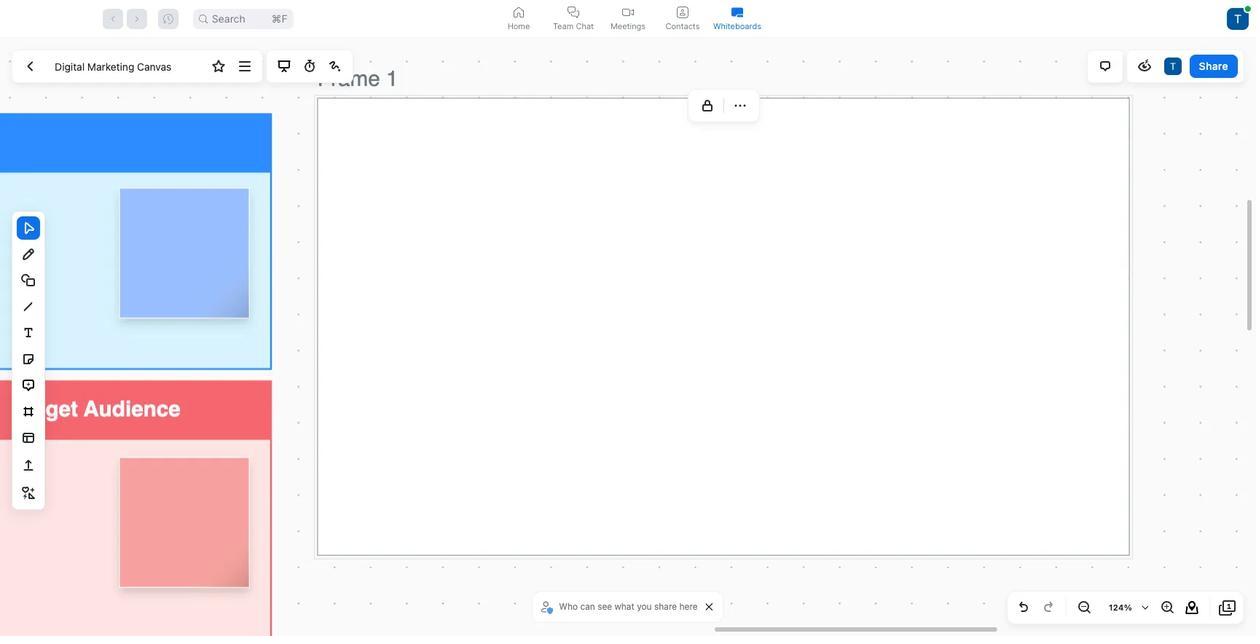 Task type: describe. For each thing, give the bounding box(es) containing it.
whiteboards button
[[710, 0, 765, 37]]

whiteboard small image
[[732, 6, 744, 18]]

profile contact image
[[677, 6, 689, 18]]

search
[[212, 12, 245, 24]]

online image
[[1246, 6, 1252, 11]]

avatar image
[[1228, 8, 1250, 30]]

team chat
[[553, 21, 594, 31]]

meetings
[[611, 21, 646, 31]]

home
[[508, 21, 530, 31]]

contacts
[[666, 21, 700, 31]]

team chat button
[[546, 0, 601, 37]]

online image
[[1246, 6, 1252, 11]]

whiteboard small image
[[732, 6, 744, 18]]

meetings button
[[601, 0, 656, 37]]



Task type: locate. For each thing, give the bounding box(es) containing it.
chat
[[576, 21, 594, 31]]

home button
[[492, 0, 546, 37]]

tab list containing home
[[492, 0, 765, 37]]

tab list
[[492, 0, 765, 37]]

video on image
[[623, 6, 634, 18]]

profile contact image
[[677, 6, 689, 18]]

whiteboards
[[714, 21, 762, 31]]

team chat image
[[568, 6, 580, 18], [568, 6, 580, 18]]

magnifier image
[[199, 14, 208, 23], [199, 14, 208, 23]]

home small image
[[513, 6, 525, 18], [513, 6, 525, 18]]

contacts button
[[656, 0, 710, 37]]

⌘f
[[272, 12, 288, 24]]

team
[[553, 21, 574, 31]]

video on image
[[623, 6, 634, 18]]



Task type: vqa. For each thing, say whether or not it's contained in the screenshot.
Avatar
yes



